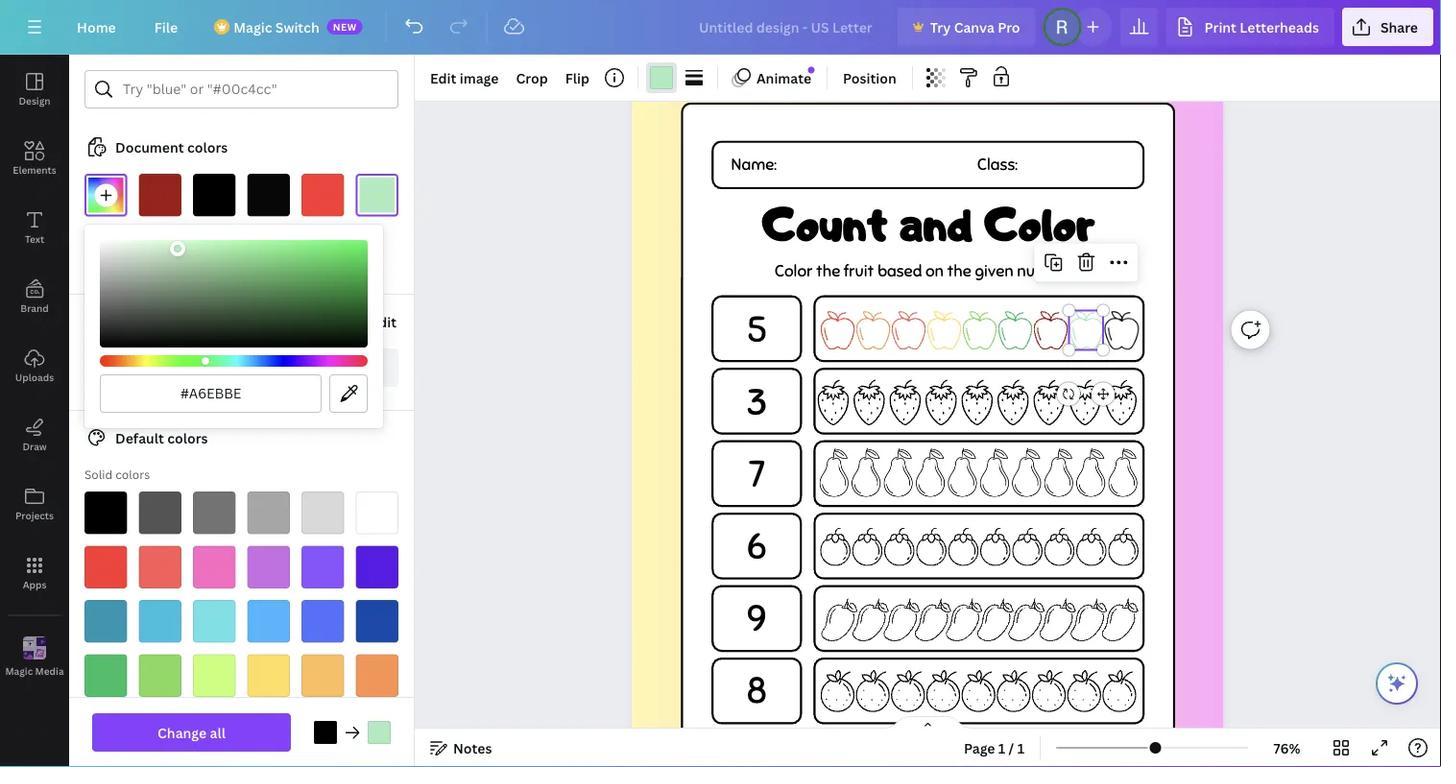 Task type: describe. For each thing, give the bounding box(es) containing it.
animate
[[757, 69, 812, 87]]

magic media button
[[0, 623, 69, 692]]

9
[[747, 596, 767, 642]]

2 1 from the left
[[1018, 739, 1025, 757]]

add your brand colors button
[[85, 349, 399, 387]]

file button
[[139, 8, 193, 46]]

black #000000 image
[[85, 492, 127, 534]]

dark turquoise #0097b2 image
[[85, 600, 127, 643]]

count and color
[[762, 194, 1095, 253]]

uploads button
[[0, 331, 69, 400]]

crop
[[516, 69, 548, 87]]

print letterheads button
[[1166, 8, 1335, 46]]

5
[[747, 307, 767, 353]]

magic for magic switch
[[234, 18, 272, 36]]

1 horizontal spatial #a6ebbe image
[[650, 66, 673, 89]]

add your brand colors
[[180, 359, 326, 377]]

notes
[[453, 739, 492, 757]]

canva
[[954, 18, 995, 36]]

Hex color code text field
[[112, 375, 309, 412]]

add a new color image
[[85, 174, 127, 217]]

print letterheads
[[1205, 18, 1319, 36]]

pink #ff66c4 image
[[193, 546, 236, 589]]

2 the from the left
[[947, 261, 972, 281]]

bright red #ff3131 image
[[85, 546, 127, 589]]

#ff3131 image
[[302, 174, 344, 217]]

76%
[[1274, 739, 1301, 757]]

cobalt blue #004aad image
[[356, 600, 399, 643]]

show pages image
[[882, 715, 974, 731]]

#ff3131 image
[[302, 174, 344, 217]]

change all button
[[92, 714, 291, 752]]

white #ffffff image
[[356, 492, 399, 534]]

8
[[746, 669, 767, 714]]

notes button
[[423, 733, 500, 763]]

white #ffffff image
[[356, 492, 399, 534]]

solid
[[85, 466, 113, 482]]

elements
[[13, 163, 56, 176]]

turquoise blue #5ce1e6 image
[[193, 600, 236, 643]]

Try "blue" or "#00c4cc" search field
[[123, 71, 386, 108]]

0 horizontal spatial color
[[775, 261, 813, 281]]

based
[[877, 261, 922, 281]]

royal blue #5271ff image
[[302, 600, 344, 643]]

side panel tab list
[[0, 55, 69, 692]]

#a21111 image
[[139, 174, 182, 217]]

given
[[975, 261, 1014, 281]]

1 horizontal spatial color
[[984, 194, 1095, 253]]

pink #ff66c4 image
[[193, 546, 236, 589]]

1 the from the left
[[816, 261, 840, 281]]

edit image
[[430, 69, 499, 87]]

default colors
[[115, 429, 208, 447]]

text button
[[0, 193, 69, 262]]

colors for solid colors
[[115, 466, 150, 482]]

new
[[333, 20, 357, 33]]

green #00bf63 image
[[85, 654, 127, 697]]

colors inside add your brand colors button
[[285, 359, 326, 377]]

lime #c1ff72 image
[[193, 654, 236, 697]]

try canva pro button
[[898, 8, 1036, 46]]

class:
[[977, 155, 1018, 175]]

1 1 from the left
[[999, 739, 1006, 757]]

position button
[[836, 62, 904, 93]]

letterheads
[[1240, 18, 1319, 36]]

76% button
[[1256, 733, 1319, 763]]

home
[[77, 18, 116, 36]]

count
[[762, 194, 888, 253]]

canva assistant image
[[1386, 672, 1409, 695]]

on
[[925, 261, 944, 281]]

default
[[115, 429, 164, 447]]

gray #a6a6a6 image
[[247, 492, 290, 534]]

turquoise blue #5ce1e6 image
[[193, 600, 236, 643]]

grass green #7ed957 image
[[139, 654, 182, 697]]

new image
[[808, 67, 815, 73]]

brand kit
[[115, 313, 176, 331]]

aqua blue #0cc0df image
[[139, 600, 182, 643]]

#a21111 image
[[139, 174, 182, 217]]

royal blue #5271ff image
[[302, 600, 344, 643]]

magic switch
[[234, 18, 319, 36]]

Design title text field
[[684, 8, 890, 46]]



Task type: vqa. For each thing, say whether or not it's contained in the screenshot.
TEXT button
yes



Task type: locate. For each thing, give the bounding box(es) containing it.
0 horizontal spatial edit
[[370, 313, 397, 331]]

light blue #38b6ff image
[[247, 600, 290, 643], [247, 600, 290, 643]]

change all
[[158, 724, 226, 742]]

color up numbers
[[984, 194, 1095, 253]]

color
[[984, 194, 1095, 253], [775, 261, 813, 281]]

magic left switch
[[234, 18, 272, 36]]

1 right /
[[1018, 739, 1025, 757]]

your
[[210, 359, 240, 377]]

and
[[899, 194, 973, 253]]

0 horizontal spatial brand
[[20, 302, 49, 315]]

colors for document colors
[[187, 138, 228, 156]]

try
[[930, 18, 951, 36]]

colors right solid
[[115, 466, 150, 482]]

add
[[180, 359, 207, 377]]

edit for edit
[[370, 313, 397, 331]]

flip button
[[558, 62, 597, 93]]

1 left /
[[999, 739, 1006, 757]]

print
[[1205, 18, 1237, 36]]

magic media
[[5, 665, 64, 678]]

elements button
[[0, 124, 69, 193]]

crop button
[[508, 62, 556, 93]]

design
[[19, 94, 50, 107]]

#a6ebbe image left notes button
[[368, 721, 391, 744]]

1 vertical spatial edit
[[370, 313, 397, 331]]

magic inside button
[[5, 665, 33, 678]]

violet #5e17eb image
[[356, 546, 399, 589], [356, 546, 399, 589]]

document colors
[[115, 138, 228, 156]]

1 horizontal spatial the
[[947, 261, 972, 281]]

flip
[[565, 69, 590, 87]]

0 horizontal spatial 1
[[999, 739, 1006, 757]]

page 1 / 1
[[964, 739, 1025, 757]]

colors right the default
[[167, 429, 208, 447]]

design button
[[0, 55, 69, 124]]

gray #737373 image
[[193, 492, 236, 534]]

1 horizontal spatial magic
[[234, 18, 272, 36]]

0 horizontal spatial #a6ebbe image
[[368, 721, 391, 744]]

1 vertical spatial #a6ebbe image
[[368, 721, 391, 744]]

draw
[[22, 440, 47, 453]]

coral red #ff5757 image
[[139, 546, 182, 589], [139, 546, 182, 589]]

1 horizontal spatial edit
[[430, 69, 457, 87]]

share button
[[1342, 8, 1434, 46]]

edit
[[430, 69, 457, 87], [370, 313, 397, 331]]

magenta #cb6ce6 image
[[247, 546, 290, 589], [247, 546, 290, 589]]

0 vertical spatial color
[[984, 194, 1095, 253]]

purple #8c52ff image
[[302, 546, 344, 589], [302, 546, 344, 589]]

0 horizontal spatial magic
[[5, 665, 33, 678]]

color the fruit based on the given numbers
[[775, 261, 1082, 281]]

the left the fruit
[[816, 261, 840, 281]]

1 vertical spatial color
[[775, 261, 813, 281]]

#000000 image
[[193, 174, 236, 217], [193, 174, 236, 217], [314, 721, 337, 744], [314, 721, 337, 744]]

green #00bf63 image
[[85, 654, 127, 697]]

magic
[[234, 18, 272, 36], [5, 665, 33, 678]]

#a6ebbe image
[[650, 66, 673, 89], [356, 174, 399, 217], [356, 174, 399, 217], [368, 721, 391, 744]]

edit for edit image
[[430, 69, 457, 87]]

grass green #7ed957 image
[[139, 654, 182, 697]]

peach #ffbd59 image
[[302, 654, 344, 697], [302, 654, 344, 697]]

name:
[[731, 155, 777, 175]]

edit image button
[[423, 62, 506, 93]]

1
[[999, 739, 1006, 757], [1018, 739, 1025, 757]]

the
[[816, 261, 840, 281], [947, 261, 972, 281]]

#ffffff image
[[85, 228, 127, 271], [85, 228, 127, 271]]

brand for brand kit
[[115, 313, 155, 331]]

colors
[[187, 138, 228, 156], [285, 359, 326, 377], [167, 429, 208, 447], [115, 466, 150, 482]]

numbers
[[1017, 261, 1082, 281]]

page
[[964, 739, 995, 757]]

kit
[[158, 313, 176, 331]]

7
[[748, 452, 765, 497]]

share
[[1381, 18, 1418, 36]]

orange #ff914d image
[[356, 654, 399, 697], [356, 654, 399, 697]]

edit inside popup button
[[430, 69, 457, 87]]

yellow #ffde59 image
[[247, 654, 290, 697], [247, 654, 290, 697]]

edit inside button
[[370, 313, 397, 331]]

pro
[[998, 18, 1020, 36]]

aqua blue #0cc0df image
[[139, 600, 182, 643]]

home link
[[61, 8, 131, 46]]

the right "on"
[[947, 261, 972, 281]]

6
[[747, 524, 767, 569]]

brand for brand
[[20, 302, 49, 315]]

1 horizontal spatial 1
[[1018, 739, 1025, 757]]

main menu bar
[[0, 0, 1441, 55]]

colors for default colors
[[167, 429, 208, 447]]

apps button
[[0, 539, 69, 608]]

animate button
[[726, 62, 819, 93]]

dark gray #545454 image
[[139, 492, 182, 534], [139, 492, 182, 534]]

all
[[210, 724, 226, 742]]

text
[[25, 232, 44, 245]]

light gray #d9d9d9 image
[[302, 492, 344, 534], [302, 492, 344, 534]]

solid colors
[[85, 466, 150, 482]]

gray #737373 image
[[193, 492, 236, 534]]

uploads
[[15, 371, 54, 384]]

edit button
[[368, 303, 399, 341]]

gray #a6a6a6 image
[[247, 492, 290, 534]]

colors right brand
[[285, 359, 326, 377]]

file
[[154, 18, 178, 36]]

#a6ebbe image down main menu bar
[[650, 66, 673, 89]]

0 vertical spatial magic
[[234, 18, 272, 36]]

0 vertical spatial #a6ebbe image
[[650, 66, 673, 89]]

projects
[[15, 509, 54, 522]]

color down count
[[775, 261, 813, 281]]

magic for magic media
[[5, 665, 33, 678]]

1 vertical spatial magic
[[5, 665, 33, 678]]

fruit
[[844, 261, 874, 281]]

brand up uploads button
[[20, 302, 49, 315]]

magic inside main menu bar
[[234, 18, 272, 36]]

brand inside button
[[20, 302, 49, 315]]

switch
[[275, 18, 319, 36]]

projects button
[[0, 470, 69, 539]]

0 horizontal spatial the
[[816, 261, 840, 281]]

position
[[843, 69, 897, 87]]

bright red #ff3131 image
[[85, 546, 127, 589]]

change
[[158, 724, 207, 742]]

brand left kit
[[115, 313, 155, 331]]

magic left media
[[5, 665, 33, 678]]

lime #c1ff72 image
[[193, 654, 236, 697]]

0 vertical spatial edit
[[430, 69, 457, 87]]

brand button
[[0, 262, 69, 331]]

brand
[[20, 302, 49, 315], [115, 313, 155, 331]]

3
[[746, 380, 767, 425]]

try canva pro
[[930, 18, 1020, 36]]

media
[[35, 665, 64, 678]]

image
[[460, 69, 499, 87]]

#a6ebbe image
[[650, 66, 673, 89], [368, 721, 391, 744]]

apps
[[23, 578, 46, 591]]

draw button
[[0, 400, 69, 470]]

dark turquoise #0097b2 image
[[85, 600, 127, 643]]

document
[[115, 138, 184, 156]]

brand
[[243, 359, 282, 377]]

cobalt blue #004aad image
[[356, 600, 399, 643]]

black #000000 image
[[85, 492, 127, 534]]

colors right document
[[187, 138, 228, 156]]

/
[[1009, 739, 1014, 757]]

#070707 image
[[247, 174, 290, 217], [247, 174, 290, 217]]

1 horizontal spatial brand
[[115, 313, 155, 331]]



